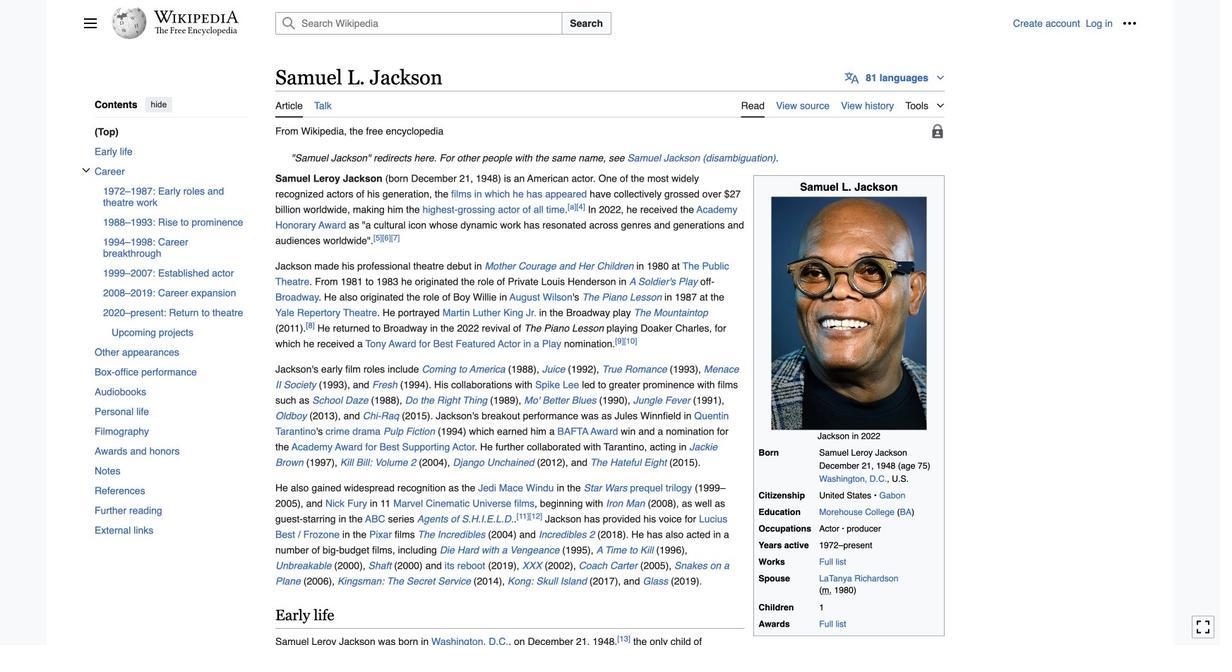 Task type: locate. For each thing, give the bounding box(es) containing it.
x small image
[[82, 166, 90, 174]]

ellipsis image
[[1123, 16, 1138, 30]]

note
[[276, 150, 945, 166]]

jackson smiling at a camera image
[[772, 197, 927, 430]]

main content
[[270, 64, 1138, 645]]

fullscreen image
[[1197, 620, 1211, 634]]

None search field
[[259, 12, 1014, 35]]

the free encyclopedia image
[[155, 27, 238, 36]]



Task type: vqa. For each thing, say whether or not it's contained in the screenshot.
menu image
yes



Task type: describe. For each thing, give the bounding box(es) containing it.
personal tools navigation
[[1014, 12, 1142, 35]]

language progressive image
[[845, 71, 859, 85]]

wikipedia image
[[154, 11, 239, 23]]

menu image
[[83, 16, 98, 30]]

page semi-protected image
[[931, 124, 945, 138]]

Search Wikipedia search field
[[276, 12, 563, 35]]



